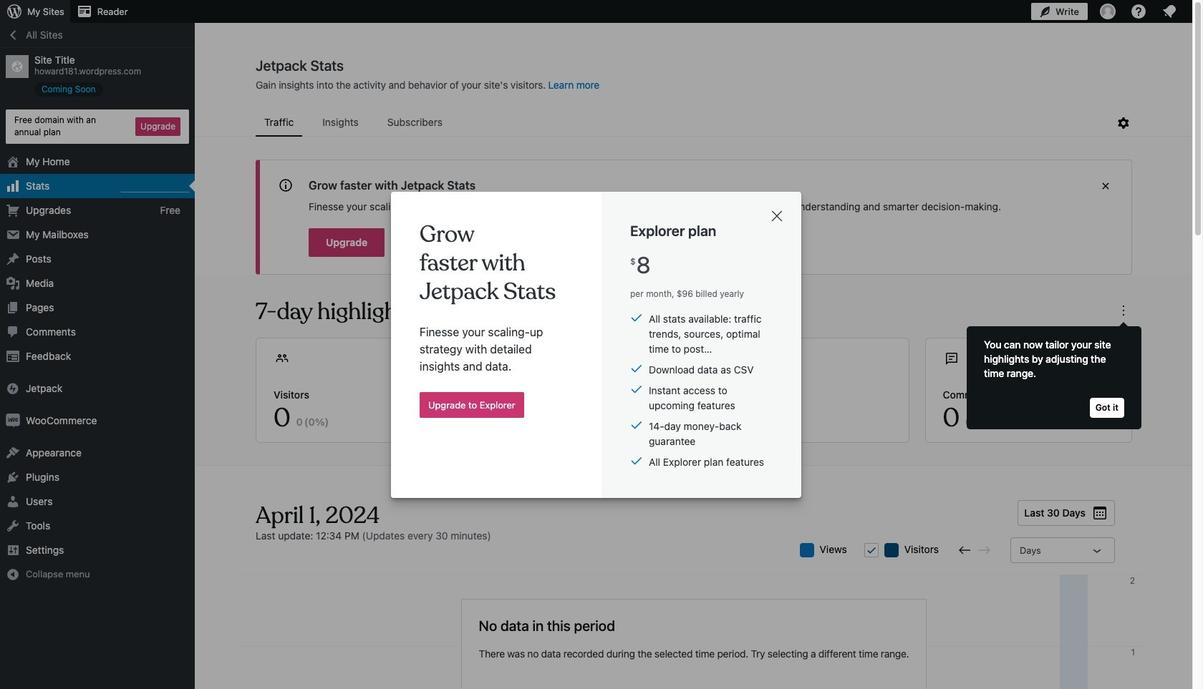 Task type: vqa. For each thing, say whether or not it's contained in the screenshot.
the Lativ is a WordPress block theme specifically designed for businesses and startups. It offers fresh, vibrant color palettes and sleek, modern templates that are perfect for companies looking to establish a bold and innovative online presence. IMAGE
no



Task type: locate. For each thing, give the bounding box(es) containing it.
img image
[[6, 414, 20, 428]]

tooltip
[[960, 320, 1142, 430]]

menu
[[256, 110, 1115, 137]]

jetpack stats main content
[[196, 57, 1193, 690]]

help image
[[1130, 3, 1148, 20]]

update your profile, personal settings, and more image
[[1100, 3, 1117, 20]]

None checkbox
[[864, 544, 879, 558]]

close image
[[1097, 178, 1115, 195]]



Task type: describe. For each thing, give the bounding box(es) containing it.
menu inside jetpack stats main content
[[256, 110, 1115, 137]]

manage your notifications image
[[1161, 3, 1178, 20]]

highest hourly views 0 image
[[121, 183, 189, 192]]

close image
[[769, 207, 786, 225]]

none checkbox inside jetpack stats main content
[[864, 544, 879, 558]]



